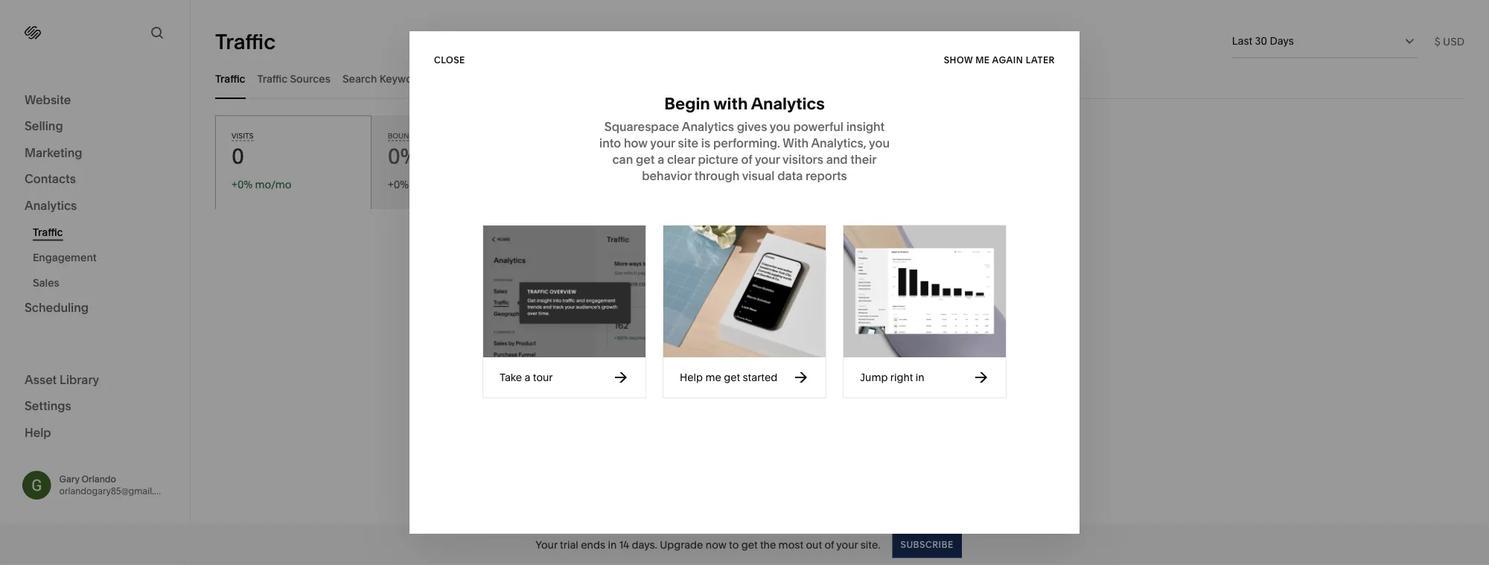Task type: vqa. For each thing, say whether or not it's contained in the screenshot.
Form
no



Task type: locate. For each thing, give the bounding box(es) containing it.
0 horizontal spatial me
[[706, 371, 722, 384]]

1 vertical spatial me
[[706, 371, 722, 384]]

your
[[536, 538, 558, 551]]

me right show
[[976, 54, 990, 65]]

marketing
[[25, 145, 82, 160]]

take
[[500, 371, 522, 384]]

take a tour
[[500, 371, 553, 384]]

pageviews 0 0% mo/mo
[[700, 131, 760, 191]]

0 down pageviews
[[700, 144, 713, 169]]

help left started
[[680, 371, 703, 384]]

0 vertical spatial your
[[730, 406, 755, 420]]

no data available
[[770, 360, 910, 380]]

analytics
[[751, 93, 825, 114], [25, 198, 77, 213]]

0 horizontal spatial get
[[724, 371, 740, 384]]

1 horizontal spatial get
[[741, 538, 758, 551]]

$
[[1435, 35, 1441, 48]]

to
[[781, 406, 792, 420], [729, 538, 739, 551]]

1 horizontal spatial 0
[[700, 144, 713, 169]]

settings link
[[25, 398, 165, 416]]

again
[[992, 54, 1024, 65]]

1 vertical spatial in
[[608, 538, 617, 551]]

traffic up visits
[[215, 72, 245, 85]]

your right of
[[837, 538, 858, 551]]

begin with analytics
[[664, 93, 825, 114]]

0 horizontal spatial your
[[730, 406, 755, 420]]

orlandogary85@gmail.com
[[59, 486, 173, 497]]

website link
[[25, 92, 165, 109]]

get
[[724, 371, 740, 384], [741, 538, 758, 551]]

1 mo/mo from the left
[[255, 178, 291, 191]]

1 horizontal spatial to
[[781, 406, 792, 420]]

your trial ends in 14 days. upgrade now to get the most out of your site.
[[536, 538, 881, 551]]

traffic left sources
[[257, 72, 288, 85]]

0 vertical spatial to
[[781, 406, 792, 420]]

me up try
[[706, 371, 722, 384]]

0% inside visits 0 0% mo/mo
[[238, 178, 253, 191]]

get up try
[[724, 371, 740, 384]]

engagement
[[33, 251, 97, 264]]

mo/mo inside visits 0 0% mo/mo
[[255, 178, 291, 191]]

help
[[680, 371, 703, 384], [25, 425, 51, 440]]

me for get
[[706, 371, 722, 384]]

tab list containing traffic
[[215, 58, 1465, 99]]

most
[[779, 538, 804, 551]]

0% for bounce rate 0%
[[388, 144, 418, 169]]

contacts
[[25, 172, 76, 186]]

your
[[730, 406, 755, 420], [837, 538, 858, 551]]

$ usd
[[1435, 35, 1465, 48]]

0 horizontal spatial in
[[608, 538, 617, 551]]

bounce rate 0%
[[388, 131, 439, 169]]

last
[[1232, 35, 1253, 47]]

0 vertical spatial me
[[976, 54, 990, 65]]

selecting
[[738, 390, 791, 404]]

0% down pageviews
[[706, 178, 721, 191]]

0 horizontal spatial analytics
[[25, 198, 77, 213]]

0% down visits
[[238, 178, 253, 191]]

1 horizontal spatial mo/mo
[[411, 178, 448, 191]]

0% inside pageviews 0 0% mo/mo
[[706, 178, 721, 191]]

0 inside pageviews 0 0% mo/mo
[[700, 144, 713, 169]]

in
[[916, 371, 925, 384], [608, 538, 617, 551]]

1 0 from the left
[[232, 144, 244, 169]]

show me again later
[[944, 54, 1055, 65]]

analytics right with
[[751, 93, 825, 114]]

0 down visits
[[232, 144, 244, 169]]

visitors
[[574, 131, 606, 140]]

2 mo/mo from the left
[[411, 178, 448, 191]]

in left 14 in the left of the page
[[608, 538, 617, 551]]

to right site
[[781, 406, 792, 420]]

library
[[60, 372, 99, 387]]

last 30 days
[[1232, 35, 1294, 47]]

tour
[[533, 371, 553, 384]]

2 0 from the left
[[700, 144, 713, 169]]

3 mo/mo from the left
[[724, 178, 760, 191]]

mo/mo for pageviews 0 0% mo/mo
[[724, 178, 760, 191]]

your down try
[[730, 406, 755, 420]]

help link
[[25, 424, 51, 441]]

1 horizontal spatial your
[[837, 538, 858, 551]]

me inside button
[[976, 54, 990, 65]]

show me again later button
[[944, 47, 1055, 73]]

of
[[825, 538, 834, 551]]

1 vertical spatial help
[[25, 425, 51, 440]]

pageviews
[[700, 131, 742, 140]]

0 inside visits 0 0% mo/mo
[[232, 144, 244, 169]]

1 horizontal spatial help
[[680, 371, 703, 384]]

get left the
[[741, 538, 758, 551]]

2 horizontal spatial mo/mo
[[724, 178, 760, 191]]

1 horizontal spatial in
[[916, 371, 925, 384]]

tab list
[[215, 58, 1465, 99]]

sharing
[[919, 390, 961, 404]]

0 horizontal spatial help
[[25, 425, 51, 440]]

1 horizontal spatial me
[[976, 54, 990, 65]]

1 vertical spatial your
[[837, 538, 858, 551]]

data
[[797, 360, 834, 380]]

0 horizontal spatial 0
[[232, 144, 244, 169]]

0 vertical spatial help
[[680, 371, 703, 384]]

0
[[232, 144, 244, 169], [700, 144, 713, 169]]

0% down bounce rate 0%
[[394, 178, 409, 191]]

traffic up traffic button
[[215, 29, 276, 54]]

0 horizontal spatial mo/mo
[[255, 178, 291, 191]]

traffic sources
[[257, 72, 331, 85]]

traffic
[[215, 29, 276, 54], [215, 72, 245, 85], [257, 72, 288, 85], [33, 226, 63, 238]]

with
[[714, 93, 748, 114]]

mo/mo inside pageviews 0 0% mo/mo
[[724, 178, 760, 191]]

analytics down contacts
[[25, 198, 77, 213]]

1 vertical spatial get
[[741, 538, 758, 551]]

no
[[770, 360, 793, 380]]

0%
[[388, 144, 418, 169], [238, 178, 253, 191], [394, 178, 409, 191], [706, 178, 721, 191]]

sales
[[33, 276, 59, 289]]

search keywords
[[342, 72, 428, 85]]

0 vertical spatial analytics
[[751, 93, 825, 114]]

in right right
[[916, 371, 925, 384]]

scheduling
[[25, 300, 89, 315]]

1 vertical spatial to
[[729, 538, 739, 551]]

0% down bounce
[[388, 144, 418, 169]]

me
[[976, 54, 990, 65], [706, 371, 722, 384]]

help down settings
[[25, 425, 51, 440]]

available
[[837, 360, 910, 380]]

0% inside bounce rate 0%
[[388, 144, 418, 169]]

traffic button
[[215, 58, 245, 99]]

to right now
[[729, 538, 739, 551]]



Task type: describe. For each thing, give the bounding box(es) containing it.
unique visitors button
[[528, 115, 684, 209]]

later
[[1026, 54, 1055, 65]]

upgrade
[[660, 538, 703, 551]]

traffic sources button
[[257, 58, 331, 99]]

ends
[[581, 538, 605, 551]]

date
[[840, 390, 866, 404]]

another
[[793, 390, 837, 404]]

or
[[904, 390, 916, 404]]

last 30 days button
[[1232, 25, 1418, 57]]

sources
[[290, 72, 331, 85]]

engagement link
[[33, 245, 174, 270]]

show
[[944, 54, 973, 65]]

range
[[868, 390, 902, 404]]

data.
[[922, 406, 950, 420]]

30
[[1255, 35, 1268, 47]]

more
[[836, 406, 866, 420]]

begin
[[664, 93, 710, 114]]

traffic link
[[33, 219, 174, 245]]

settings
[[25, 399, 71, 413]]

now
[[706, 538, 727, 551]]

gary
[[59, 474, 79, 485]]

mo/mo for visits 0 0% mo/mo
[[255, 178, 291, 191]]

contacts link
[[25, 171, 165, 188]]

rate
[[421, 131, 439, 140]]

0% mo/mo
[[394, 178, 448, 191]]

asset library link
[[25, 372, 165, 389]]

0% for pageviews 0 0% mo/mo
[[706, 178, 721, 191]]

out
[[806, 538, 822, 551]]

asset library
[[25, 372, 99, 387]]

1 horizontal spatial analytics
[[751, 93, 825, 114]]

the
[[760, 538, 776, 551]]

your inside try selecting another date range or sharing your site to collect more analytics data.
[[730, 406, 755, 420]]

analytics link
[[25, 197, 165, 215]]

help me get started
[[680, 371, 778, 384]]

site.
[[861, 538, 881, 551]]

collect
[[795, 406, 833, 420]]

keywords
[[380, 72, 428, 85]]

visits 0 0% mo/mo
[[232, 131, 291, 191]]

search
[[342, 72, 377, 85]]

bounce
[[388, 131, 419, 140]]

help for help me get started
[[680, 371, 703, 384]]

1 vertical spatial analytics
[[25, 198, 77, 213]]

jump
[[860, 371, 888, 384]]

0 vertical spatial get
[[724, 371, 740, 384]]

website
[[25, 92, 71, 107]]

a
[[525, 371, 531, 384]]

try selecting another date range or sharing your site to collect more analytics data.
[[719, 390, 961, 420]]

visits
[[232, 131, 254, 140]]

0% for visits 0 0% mo/mo
[[238, 178, 253, 191]]

0 for pageviews 0 0% mo/mo
[[700, 144, 713, 169]]

traffic inside button
[[257, 72, 288, 85]]

selling link
[[25, 118, 165, 136]]

close button
[[434, 47, 465, 73]]

unique
[[544, 131, 572, 140]]

days
[[1270, 35, 1294, 47]]

try
[[719, 390, 735, 404]]

usd
[[1443, 35, 1465, 48]]

days.
[[632, 538, 657, 551]]

me for again
[[976, 54, 990, 65]]

gary orlando orlandogary85@gmail.com
[[59, 474, 173, 497]]

asset
[[25, 372, 57, 387]]

jump right in
[[860, 371, 925, 384]]

0 for visits 0 0% mo/mo
[[232, 144, 244, 169]]

marketing link
[[25, 144, 165, 162]]

search keywords button
[[342, 58, 428, 99]]

close
[[434, 54, 465, 65]]

0 horizontal spatial to
[[729, 538, 739, 551]]

to inside try selecting another date range or sharing your site to collect more analytics data.
[[781, 406, 792, 420]]

site
[[757, 406, 778, 420]]

sales link
[[33, 270, 174, 295]]

help for help
[[25, 425, 51, 440]]

0 vertical spatial in
[[916, 371, 925, 384]]

selling
[[25, 119, 63, 133]]

started
[[743, 371, 778, 384]]

14
[[619, 538, 629, 551]]

analytics
[[869, 406, 919, 420]]

right
[[890, 371, 913, 384]]

unique visitors
[[544, 131, 606, 140]]

trial
[[560, 538, 579, 551]]

orlando
[[82, 474, 116, 485]]

scheduling link
[[25, 300, 165, 317]]

traffic up engagement
[[33, 226, 63, 238]]



